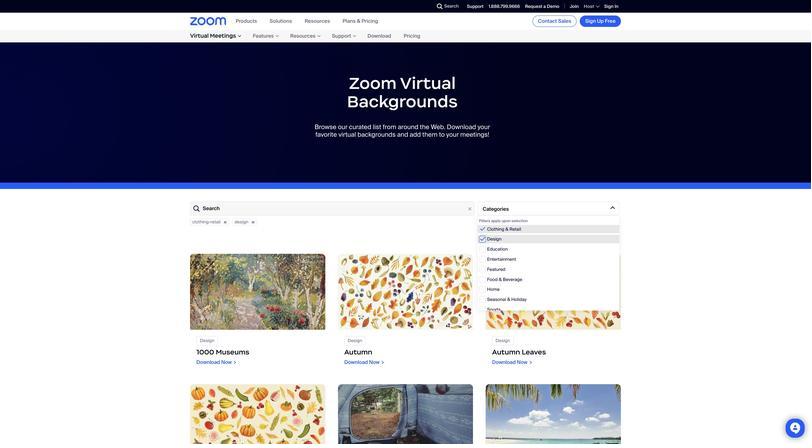 Task type: vqa. For each thing, say whether or not it's contained in the screenshot.
Virtual Meetings
yes



Task type: describe. For each thing, give the bounding box(es) containing it.
& inside the filters apply upon selection clothing & retail
[[506, 227, 509, 232]]

home
[[487, 287, 500, 293]]

backgrounds
[[347, 91, 458, 112]]

products
[[236, 18, 257, 25]]

zoom logo image
[[190, 17, 226, 25]]

features button
[[247, 32, 284, 41]]

1000 museums download now
[[197, 348, 249, 366]]

& for plans
[[357, 18, 361, 25]]

download inside autumn download now
[[345, 360, 368, 366]]

resources button for products
[[305, 18, 330, 25]]

categories button
[[478, 202, 620, 216]]

0 horizontal spatial your
[[447, 131, 459, 139]]

features
[[253, 33, 274, 39]]

virtual inside popup button
[[190, 32, 209, 39]]

backgrounds
[[358, 131, 396, 139]]

holiday
[[512, 297, 527, 303]]

join link
[[570, 3, 579, 9]]

autumn leaves download now
[[492, 348, 546, 366]]

seasonal
[[487, 297, 506, 303]]

image of a tent image
[[338, 385, 473, 445]]

request
[[525, 3, 543, 9]]

products button
[[236, 18, 257, 25]]

clothing
[[487, 227, 505, 232]]

them
[[423, 131, 438, 139]]

from
[[383, 123, 397, 131]]

support link
[[467, 3, 484, 9]]

autumn download now
[[345, 348, 380, 366]]

web.
[[431, 123, 446, 131]]

download inside browse our curated list from around the web. download your favorite virtual backgrounds and add them to your meetings!
[[447, 123, 476, 131]]

around
[[398, 123, 419, 131]]

design down clothing at the bottom of page
[[487, 237, 502, 242]]

zoom virtual backgrounds
[[347, 73, 458, 112]]

leaves
[[522, 348, 546, 357]]

meetings
[[210, 32, 236, 39]]

plans & pricing link
[[343, 18, 378, 25]]

virtual
[[339, 131, 356, 139]]

sign up free link
[[580, 16, 621, 27]]

a
[[544, 3, 546, 9]]

& for food
[[499, 277, 502, 283]]

curated
[[349, 123, 372, 131]]

upon
[[502, 219, 511, 224]]

clothing-
[[192, 219, 211, 225]]

clear search image
[[467, 206, 474, 213]]

autumn vegetables image
[[190, 385, 325, 445]]

food & beverage
[[487, 277, 523, 283]]

autumn image
[[338, 254, 473, 330]]

Search text field
[[190, 202, 475, 216]]

clothing-retail button
[[190, 219, 229, 226]]

contact sales link
[[533, 16, 577, 27]]

virtual meetings button
[[190, 32, 247, 41]]

1.888.799.9666 link
[[489, 3, 520, 9]]

filters
[[480, 219, 491, 224]]

support button
[[326, 32, 361, 41]]

download inside download link
[[368, 33, 391, 39]]

sports
[[487, 307, 501, 313]]

request a demo link
[[525, 3, 560, 9]]

solutions button
[[270, 18, 292, 25]]

museums
[[216, 348, 249, 357]]

selection
[[512, 219, 528, 224]]

now for museums
[[221, 360, 232, 366]]

sign for sign up free
[[586, 18, 596, 24]]



Task type: locate. For each thing, give the bounding box(es) containing it.
resources button
[[305, 18, 330, 25], [284, 32, 326, 41]]

1 horizontal spatial now
[[369, 360, 380, 366]]

autumn for download
[[345, 348, 373, 357]]

sign for sign in
[[605, 3, 614, 9]]

0 horizontal spatial autumn
[[345, 348, 373, 357]]

browse our curated list from around the web. download your favorite virtual backgrounds and add them to your meetings!
[[315, 123, 490, 139]]

design for 1000 museums
[[200, 338, 214, 344]]

0 horizontal spatial now
[[221, 360, 232, 366]]

autumn inside autumn download now
[[345, 348, 373, 357]]

categories
[[483, 206, 509, 213]]

filters apply upon selection clothing & retail
[[480, 219, 528, 232]]

search image
[[437, 3, 443, 9], [437, 3, 443, 9]]

now inside autumn leaves download now
[[517, 360, 528, 366]]

featured
[[487, 267, 506, 273]]

zoom virtual backgrounds main content
[[0, 42, 812, 445]]

& right plans
[[357, 18, 361, 25]]

1 vertical spatial sign
[[586, 18, 596, 24]]

retail
[[211, 219, 221, 225]]

now inside autumn download now
[[369, 360, 380, 366]]

0 vertical spatial support
[[467, 3, 484, 9]]

woodland park image
[[190, 254, 325, 330]]

download inside autumn leaves download now
[[492, 360, 516, 366]]

sales
[[559, 18, 572, 24]]

host button
[[584, 3, 600, 9]]

resources button for virtual meetings
[[284, 32, 326, 41]]

plans & pricing
[[343, 18, 378, 25]]

and
[[397, 131, 408, 139]]

support
[[467, 3, 484, 9], [332, 33, 351, 39]]

design up autumn download now
[[348, 338, 362, 344]]

1 vertical spatial search
[[203, 206, 220, 212]]

food
[[487, 277, 498, 283]]

2 now from the left
[[517, 360, 528, 366]]

1000
[[197, 348, 214, 357]]

1 horizontal spatial sign
[[605, 3, 614, 9]]

search left support link
[[444, 3, 459, 9]]

our
[[338, 123, 348, 131]]

0 horizontal spatial virtual
[[190, 32, 209, 39]]

contact
[[538, 18, 557, 24]]

now for leaves
[[517, 360, 528, 366]]

1 autumn from the left
[[492, 348, 520, 357]]

0 vertical spatial resources button
[[305, 18, 330, 25]]

free
[[605, 18, 616, 24]]

0 horizontal spatial sign
[[586, 18, 596, 24]]

design up autumn leaves download now
[[496, 338, 510, 344]]

1 vertical spatial resources button
[[284, 32, 326, 41]]

support left 1.888.799.9666
[[467, 3, 484, 9]]

favorite
[[316, 131, 337, 139]]

1 vertical spatial support
[[332, 33, 351, 39]]

& down the upon
[[506, 227, 509, 232]]

& right food
[[499, 277, 502, 283]]

apply
[[491, 219, 501, 224]]

resources
[[305, 18, 330, 25], [290, 33, 316, 39]]

search inside "zoom virtual backgrounds" main content
[[203, 206, 220, 212]]

download inside 1000 museums download now
[[197, 360, 220, 366]]

up
[[597, 18, 604, 24]]

1 horizontal spatial your
[[478, 123, 490, 131]]

pricing
[[362, 18, 378, 25], [404, 33, 421, 39]]

image of a beach image
[[486, 385, 621, 445]]

in
[[615, 3, 619, 9]]

resources button down solutions
[[284, 32, 326, 41]]

& for seasonal
[[508, 297, 511, 303]]

retail
[[510, 227, 521, 232]]

0 vertical spatial resources
[[305, 18, 330, 25]]

&
[[357, 18, 361, 25], [506, 227, 509, 232], [499, 277, 502, 283], [508, 297, 511, 303]]

1 horizontal spatial pricing
[[404, 33, 421, 39]]

1 vertical spatial resources
[[290, 33, 316, 39]]

your
[[478, 123, 490, 131], [447, 131, 459, 139]]

support down plans
[[332, 33, 351, 39]]

to
[[439, 131, 445, 139]]

support inside 'popup button'
[[332, 33, 351, 39]]

sign left up at the right top of the page
[[586, 18, 596, 24]]

1 vertical spatial pricing
[[404, 33, 421, 39]]

beverage
[[503, 277, 523, 283]]

support for support link
[[467, 3, 484, 9]]

0 horizontal spatial search
[[203, 206, 220, 212]]

sign in link
[[605, 3, 619, 9]]

download link
[[361, 31, 398, 41]]

virtual inside zoom virtual backgrounds
[[400, 73, 456, 94]]

virtual
[[190, 32, 209, 39], [400, 73, 456, 94]]

2 horizontal spatial now
[[517, 360, 528, 366]]

& left holiday
[[508, 297, 511, 303]]

design up 1000
[[200, 338, 214, 344]]

1 horizontal spatial virtual
[[400, 73, 456, 94]]

resources for products
[[305, 18, 330, 25]]

0 horizontal spatial support
[[332, 33, 351, 39]]

sign left in
[[605, 3, 614, 9]]

solutions
[[270, 18, 292, 25]]

add
[[410, 131, 421, 139]]

design button
[[233, 219, 257, 226]]

sign in
[[605, 3, 619, 9]]

sign up free
[[586, 18, 616, 24]]

the
[[420, 123, 430, 131]]

support for support 'popup button'
[[332, 33, 351, 39]]

1 horizontal spatial search
[[444, 3, 459, 9]]

design for autumn leaves
[[496, 338, 510, 344]]

None search field
[[414, 1, 439, 11]]

clothing-retail
[[192, 219, 221, 225]]

1 now from the left
[[221, 360, 232, 366]]

0 horizontal spatial pricing
[[362, 18, 378, 25]]

design
[[235, 219, 249, 225]]

join
[[570, 3, 579, 9]]

contact sales
[[538, 18, 572, 24]]

plans
[[343, 18, 356, 25]]

now
[[221, 360, 232, 366], [517, 360, 528, 366], [369, 360, 380, 366]]

request a demo
[[525, 3, 560, 9]]

host
[[584, 3, 595, 9]]

2 autumn from the left
[[345, 348, 373, 357]]

1 horizontal spatial autumn
[[492, 348, 520, 357]]

seasonal & holiday
[[487, 297, 527, 303]]

entertainment
[[487, 257, 516, 262]]

resources up support 'popup button'
[[305, 18, 330, 25]]

pricing link
[[398, 31, 427, 41]]

1 vertical spatial virtual
[[400, 73, 456, 94]]

virtual meetings
[[190, 32, 236, 39]]

meetings!
[[461, 131, 490, 139]]

0 vertical spatial sign
[[605, 3, 614, 9]]

resources for virtual meetings
[[290, 33, 316, 39]]

search
[[444, 3, 459, 9], [203, 206, 220, 212]]

browse
[[315, 123, 337, 131]]

list
[[373, 123, 381, 131]]

now inside 1000 museums download now
[[221, 360, 232, 366]]

1.888.799.9666
[[489, 3, 520, 9]]

resources down solutions
[[290, 33, 316, 39]]

0 vertical spatial virtual
[[190, 32, 209, 39]]

demo
[[547, 3, 560, 9]]

resources button up support 'popup button'
[[305, 18, 330, 25]]

design
[[487, 237, 502, 242], [200, 338, 214, 344], [496, 338, 510, 344], [348, 338, 362, 344]]

autumn
[[492, 348, 520, 357], [345, 348, 373, 357]]

zoom
[[349, 73, 397, 94]]

download
[[368, 33, 391, 39], [447, 123, 476, 131], [197, 360, 220, 366], [492, 360, 516, 366], [345, 360, 368, 366]]

autumn leaves image
[[486, 254, 621, 330]]

search up the 'clothing-retail' button on the left
[[203, 206, 220, 212]]

sign
[[605, 3, 614, 9], [586, 18, 596, 24]]

1 horizontal spatial support
[[467, 3, 484, 9]]

autumn for leaves
[[492, 348, 520, 357]]

3 now from the left
[[369, 360, 380, 366]]

0 vertical spatial pricing
[[362, 18, 378, 25]]

design for autumn
[[348, 338, 362, 344]]

autumn inside autumn leaves download now
[[492, 348, 520, 357]]

0 vertical spatial search
[[444, 3, 459, 9]]

education
[[487, 247, 508, 252]]



